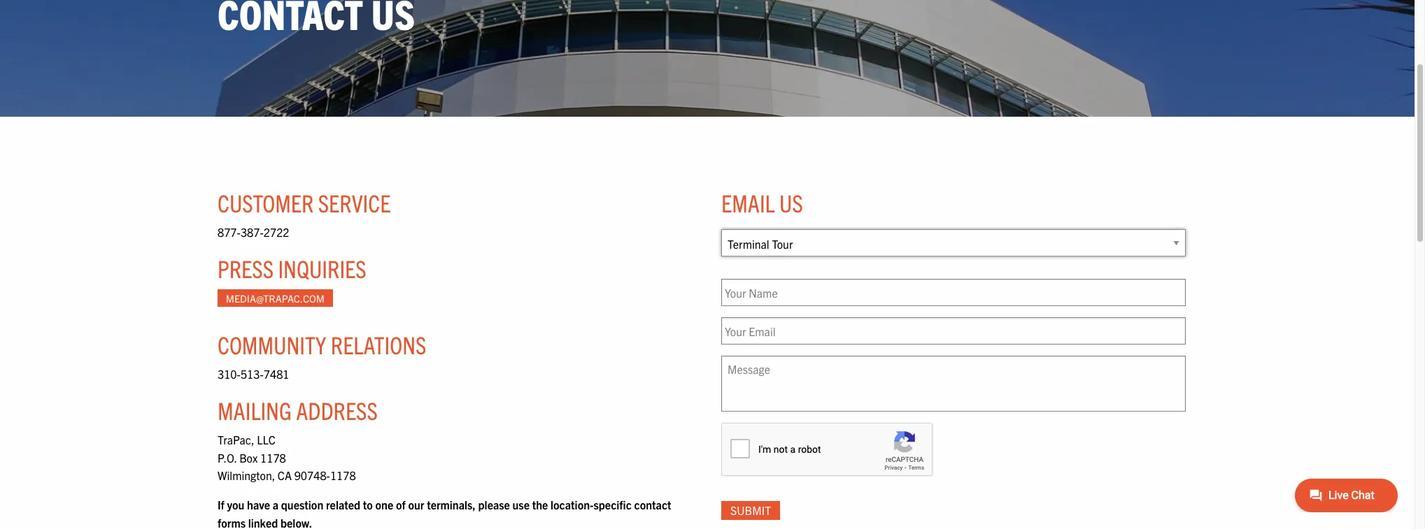 Task type: vqa. For each thing, say whether or not it's contained in the screenshot.
expressway
no



Task type: describe. For each thing, give the bounding box(es) containing it.
specific
[[594, 498, 632, 512]]

forms
[[218, 516, 246, 530]]

387-
[[241, 226, 264, 240]]

customer service
[[218, 188, 391, 218]]

1 vertical spatial 1178
[[330, 469, 356, 483]]

email us
[[721, 188, 803, 218]]

question
[[281, 498, 323, 512]]

us
[[779, 188, 803, 218]]

to
[[363, 498, 373, 512]]

310-513-7481
[[218, 368, 289, 382]]

media@trapac.com link
[[218, 290, 333, 307]]

Your Email text field
[[721, 318, 1186, 345]]

Your Name text field
[[721, 280, 1186, 307]]

media@trapac.com
[[226, 292, 325, 305]]

a
[[273, 498, 279, 512]]

box
[[239, 451, 258, 465]]

customer
[[218, 188, 314, 218]]

our
[[408, 498, 424, 512]]

trapac, llc p.o. box 1178 wilmington, ca 90748-1178
[[218, 433, 356, 483]]

please
[[478, 498, 510, 512]]

email
[[721, 188, 775, 218]]

mailing address
[[218, 395, 378, 425]]

contact
[[634, 498, 671, 512]]

0 horizontal spatial 1178
[[260, 451, 286, 465]]

mailing
[[218, 395, 292, 425]]

ca
[[278, 469, 292, 483]]

of
[[396, 498, 406, 512]]

relations
[[331, 330, 426, 360]]

Message text field
[[721, 356, 1186, 412]]

have
[[247, 498, 270, 512]]

p.o.
[[218, 451, 237, 465]]

877-
[[218, 226, 241, 240]]

location-
[[551, 498, 594, 512]]

513-
[[241, 368, 264, 382]]

linked
[[248, 516, 278, 530]]

address
[[296, 395, 378, 425]]



Task type: locate. For each thing, give the bounding box(es) containing it.
service
[[318, 188, 391, 218]]

community relations
[[218, 330, 426, 360]]

one
[[375, 498, 393, 512]]

the
[[532, 498, 548, 512]]

877-387-2722
[[218, 226, 289, 240]]

related
[[326, 498, 360, 512]]

90748-
[[294, 469, 330, 483]]

use
[[513, 498, 530, 512]]

press inquiries
[[218, 253, 366, 283]]

1178 up related at bottom left
[[330, 469, 356, 483]]

2722
[[264, 226, 289, 240]]

if you have a question related to one of our terminals, please use the location-specific contact forms linked below.
[[218, 498, 671, 530]]

trapac,
[[218, 433, 254, 447]]

inquiries
[[278, 253, 366, 283]]

llc
[[257, 433, 275, 447]]

if
[[218, 498, 224, 512]]

wilmington,
[[218, 469, 275, 483]]

terminals,
[[427, 498, 476, 512]]

None submit
[[721, 501, 780, 521]]

310-
[[218, 368, 241, 382]]

press
[[218, 253, 274, 283]]

below.
[[281, 516, 312, 530]]

0 vertical spatial 1178
[[260, 451, 286, 465]]

1 horizontal spatial 1178
[[330, 469, 356, 483]]

7481
[[264, 368, 289, 382]]

community
[[218, 330, 326, 360]]

you
[[227, 498, 244, 512]]

1178 down llc
[[260, 451, 286, 465]]

1178
[[260, 451, 286, 465], [330, 469, 356, 483]]



